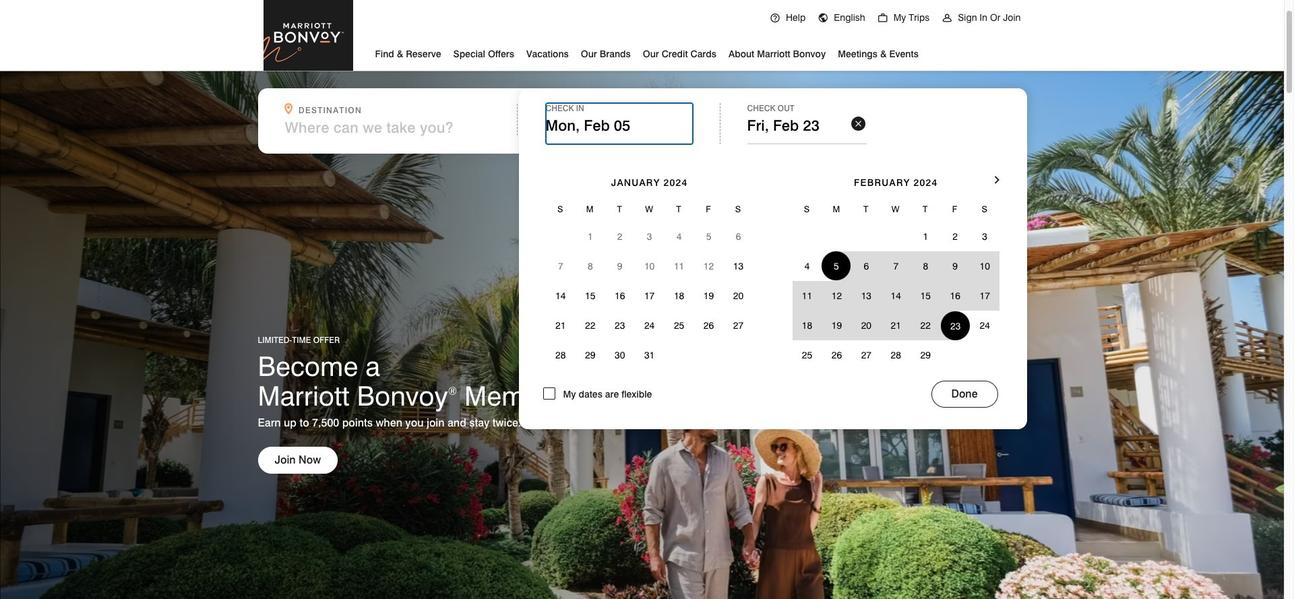 Task type: locate. For each thing, give the bounding box(es) containing it.
tue jan 02 2024 cell
[[605, 222, 635, 251]]

mon jan 08 2024 cell
[[575, 251, 605, 281]]

0 horizontal spatial grid
[[546, 158, 753, 370]]

tue jan 09 2024 cell
[[605, 251, 635, 281]]

wed jan 03 2024 cell
[[635, 222, 664, 251]]

Where can we take you? text field
[[285, 119, 491, 136]]

row
[[546, 196, 753, 222], [792, 196, 1000, 222], [546, 222, 753, 251], [792, 222, 1000, 251], [546, 251, 753, 281], [792, 251, 1000, 281], [546, 281, 753, 311], [792, 281, 1000, 311], [546, 311, 753, 340], [792, 311, 1000, 340], [546, 340, 753, 370], [792, 340, 1000, 370]]

row group for 1st grid from the left
[[546, 222, 753, 370]]

round image
[[877, 13, 888, 24]]

thu jan 04 2024 cell
[[664, 222, 694, 251]]

round image
[[770, 13, 780, 24], [818, 13, 828, 24], [942, 13, 952, 24]]

fri jan 12 2024 cell
[[694, 251, 723, 281]]

0 horizontal spatial row group
[[546, 222, 753, 370]]

1 round image from the left
[[770, 13, 780, 24]]

sun jan 07 2024 cell
[[546, 251, 575, 281]]

thu jan 11 2024 cell
[[664, 251, 694, 281]]

grid
[[546, 158, 753, 370], [792, 158, 1000, 370]]

1 horizontal spatial row group
[[792, 222, 1000, 370]]

1 horizontal spatial round image
[[818, 13, 828, 24]]

2 grid from the left
[[792, 158, 1000, 370]]

row group
[[546, 222, 753, 370], [792, 222, 1000, 370]]

destination field
[[285, 119, 509, 136]]

1 row group from the left
[[546, 222, 753, 370]]

2 row group from the left
[[792, 222, 1000, 370]]

1 horizontal spatial grid
[[792, 158, 1000, 370]]

sat jan 06 2024 cell
[[723, 222, 753, 251]]

0 horizontal spatial round image
[[770, 13, 780, 24]]

None search field
[[258, 88, 1027, 429]]

2 horizontal spatial round image
[[942, 13, 952, 24]]



Task type: vqa. For each thing, say whether or not it's contained in the screenshot.
MON JAN 08 2024 cell on the left top of page
yes



Task type: describe. For each thing, give the bounding box(es) containing it.
3 round image from the left
[[942, 13, 952, 24]]

wed jan 10 2024 cell
[[635, 251, 664, 281]]

fri jan 05 2024 cell
[[694, 222, 723, 251]]

1 grid from the left
[[546, 158, 753, 370]]

row group for 2nd grid from left
[[792, 222, 1000, 370]]

mon jan 01 2024 cell
[[575, 222, 605, 251]]

2 round image from the left
[[818, 13, 828, 24]]



